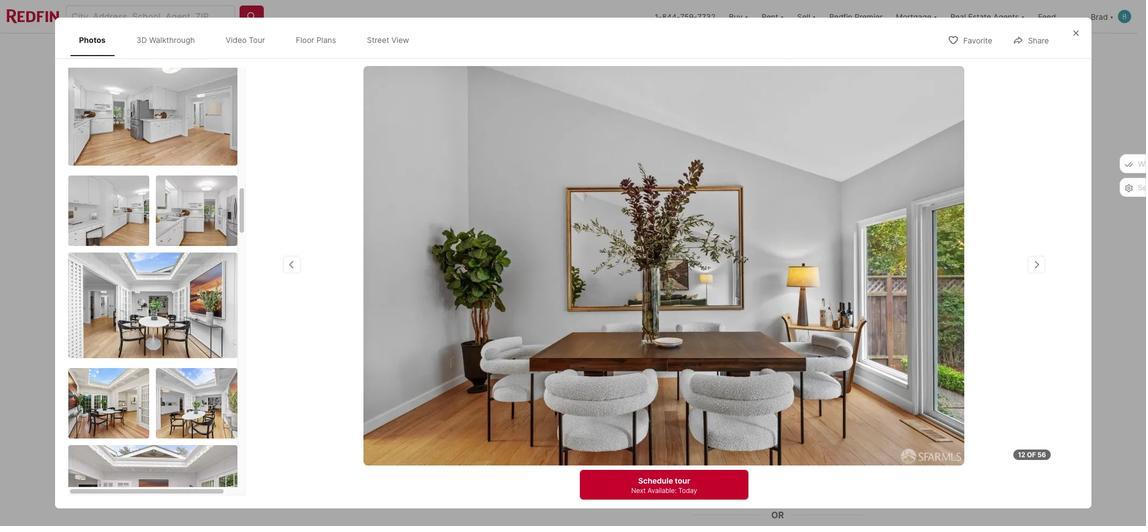 Task type: describe. For each thing, give the bounding box(es) containing it.
tour inside this home is popular it's been viewed 3,024 times. tour it before it's gone!
[[430, 465, 450, 476]]

floor plans tab
[[287, 26, 345, 54]]

tour in person option
[[692, 422, 772, 451]]

baths link
[[475, 405, 498, 416]]

2 inside 2 baths
[[475, 388, 483, 403]]

redfin premier
[[829, 12, 883, 21]]

pre-
[[349, 406, 365, 415]]

map entry image
[[601, 341, 675, 414]]

been
[[320, 465, 341, 476]]

tab list containing feed
[[274, 34, 636, 62]]

759-
[[680, 12, 697, 21]]

today,
[[307, 77, 331, 85]]

3d walkthrough button
[[283, 297, 377, 319]]

thursday 2 nov
[[815, 366, 850, 404]]

1
[[774, 375, 782, 394]]

floor inside button
[[467, 303, 486, 312]]

go
[[692, 341, 709, 356]]

tour inside option
[[794, 432, 808, 440]]

plans inside button
[[487, 303, 508, 312]]

55 photos
[[808, 303, 846, 312]]

64 crags ct image
[[364, 66, 964, 466]]

street view tab
[[358, 26, 418, 54]]

photos
[[79, 35, 106, 45]]

3 tab from the left
[[573, 36, 627, 62]]

to
[[348, 77, 357, 85]]

photos
[[820, 303, 846, 312]]

beds
[[427, 405, 448, 416]]

2,113 sq ft
[[527, 388, 559, 416]]

get pre-approved link
[[334, 406, 401, 415]]

street view inside street view tab
[[367, 35, 409, 45]]

3d walkthrough inside button
[[307, 303, 368, 312]]

0 horizontal spatial feed
[[308, 44, 327, 54]]

share button
[[1003, 29, 1058, 51]]

in
[[731, 432, 737, 440]]

12 of 56
[[1018, 451, 1046, 459]]

chat
[[840, 432, 854, 440]]

video tour
[[226, 35, 265, 45]]

1 tab from the left
[[401, 36, 484, 62]]

open today, 1pm to 3pm
[[287, 77, 374, 85]]

this
[[741, 341, 764, 356]]

plans inside tab
[[317, 35, 336, 45]]

is
[[353, 449, 360, 460]]

street inside button
[[546, 303, 569, 312]]

feed button
[[1031, 0, 1084, 33]]

video tour tab
[[217, 26, 274, 54]]

anytime
[[741, 491, 766, 499]]

56
[[1038, 451, 1046, 459]]

submit search image
[[246, 11, 257, 22]]

tour for go tour this home
[[712, 341, 738, 356]]

open today, 1pm to 3pm link
[[274, 64, 687, 330]]

times.
[[402, 465, 427, 476]]

street view button
[[522, 297, 599, 319]]

san
[[330, 362, 346, 373]]

3 beds
[[427, 388, 448, 416]]

francisco
[[348, 362, 389, 373]]

this home is popular it's been viewed 3,024 times. tour it before it's gone!
[[306, 449, 529, 476]]

3,024
[[376, 465, 400, 476]]

94131
[[409, 362, 433, 373]]

wednesday 1 nov
[[757, 366, 798, 404]]

video for video tour
[[226, 35, 247, 45]]

12
[[1018, 451, 1025, 459]]

share
[[1028, 36, 1049, 45]]

ft
[[541, 405, 549, 416]]

schedule tour next available: today
[[631, 476, 697, 495]]

it's free, cancel anytime
[[692, 491, 766, 499]]

favorite button
[[939, 29, 1002, 51]]

0 vertical spatial home
[[767, 341, 802, 356]]

sq
[[527, 405, 538, 416]]

available:
[[647, 487, 676, 495]]

7732
[[697, 12, 716, 21]]

City, Address, School, Agent, ZIP search field
[[66, 6, 235, 28]]

overview tab
[[339, 36, 401, 62]]

tour it before it's gone! link
[[430, 465, 529, 476]]

3
[[427, 388, 436, 403]]

schedule for schedule tour next available: today
[[638, 476, 673, 486]]

video button
[[381, 297, 437, 319]]

2 tab from the left
[[484, 36, 573, 62]]

3d inside tab
[[136, 35, 147, 45]]

schedule tour
[[748, 467, 808, 478]]

cancel
[[719, 491, 739, 499]]

or
[[772, 510, 784, 521]]

,
[[389, 362, 391, 373]]

1-844-759-7732 link
[[655, 12, 716, 21]]

tour via video chat option
[[772, 422, 864, 451]]

get
[[334, 406, 347, 415]]

2,113
[[527, 388, 559, 403]]

tuesday 31 oct
[[708, 366, 739, 404]]

2 inside thursday 2 nov
[[827, 375, 838, 394]]

tab list inside dialog
[[68, 24, 429, 56]]

oct
[[716, 395, 730, 404]]

floor plans button
[[442, 297, 517, 319]]



Task type: locate. For each thing, give the bounding box(es) containing it.
0 vertical spatial street
[[367, 35, 389, 45]]

redfin
[[829, 12, 853, 21]]

video
[[821, 432, 838, 440]]

1 horizontal spatial schedule
[[748, 467, 788, 478]]

tour up today
[[675, 476, 690, 486]]

person
[[738, 432, 761, 440]]

tour left it
[[430, 465, 450, 476]]

1 nov from the left
[[771, 395, 785, 404]]

san francisco , ca 94131
[[330, 362, 433, 373]]

nov down 1
[[771, 395, 785, 404]]

viewed
[[344, 465, 373, 476]]

tour in person
[[715, 432, 761, 440]]

tour down submit search image
[[249, 35, 265, 45]]

list box
[[692, 422, 864, 451]]

dialog containing photos
[[55, 18, 1091, 527]]

floor inside tab
[[296, 35, 314, 45]]

schedule up available:
[[638, 476, 673, 486]]

photos tab
[[70, 26, 114, 54]]

0 horizontal spatial tour
[[675, 476, 690, 486]]

1 horizontal spatial video
[[406, 303, 428, 312]]

1 horizontal spatial feed
[[1038, 12, 1056, 21]]

thursday
[[815, 366, 850, 374]]

0 horizontal spatial schedule
[[638, 476, 673, 486]]

list box containing tour in person
[[692, 422, 864, 451]]

1 horizontal spatial tour
[[712, 341, 738, 356]]

0 horizontal spatial walkthrough
[[149, 35, 195, 45]]

1 horizontal spatial floor plans
[[467, 303, 508, 312]]

view
[[391, 35, 409, 45], [571, 303, 590, 312]]

baths
[[475, 405, 498, 416]]

feed up today, on the left top of the page
[[308, 44, 327, 54]]

64 crags ct, san francisco, ca 94131 image
[[274, 64, 687, 328], [692, 64, 864, 194], [692, 198, 864, 328]]

1 horizontal spatial home
[[767, 341, 802, 356]]

home inside this home is popular it's been viewed 3,024 times. tour it before it's gone!
[[326, 449, 351, 460]]

ca
[[394, 362, 406, 373]]

1 horizontal spatial street view
[[546, 303, 590, 312]]

street inside tab
[[367, 35, 389, 45]]

0 horizontal spatial home
[[326, 449, 351, 460]]

55
[[808, 303, 818, 312]]

0 vertical spatial floor plans
[[296, 35, 336, 45]]

1 vertical spatial video
[[406, 303, 428, 312]]

wednesday
[[757, 366, 798, 374]]

free,
[[703, 491, 717, 499]]

street
[[367, 35, 389, 45], [546, 303, 569, 312]]

tour down tour via video chat option
[[790, 467, 808, 478]]

floor plans inside button
[[467, 303, 508, 312]]

it's down the this
[[306, 465, 318, 476]]

floor plans inside tab
[[296, 35, 336, 45]]

1 vertical spatial street view
[[546, 303, 590, 312]]

0 vertical spatial plans
[[317, 35, 336, 45]]

nov
[[771, 395, 785, 404], [825, 395, 840, 404]]

0 vertical spatial walkthrough
[[149, 35, 195, 45]]

0 horizontal spatial 3d
[[136, 35, 147, 45]]

schedule tour button
[[692, 459, 864, 486]]

tour for schedule tour
[[790, 467, 808, 478]]

0 horizontal spatial floor plans
[[296, 35, 336, 45]]

31
[[714, 375, 733, 394]]

image image
[[68, 60, 237, 166], [68, 175, 149, 246], [156, 175, 237, 246], [68, 253, 237, 358], [68, 368, 149, 439], [156, 368, 237, 439]]

0 horizontal spatial street view
[[367, 35, 409, 45]]

it
[[452, 465, 457, 476]]

0 horizontal spatial street
[[367, 35, 389, 45]]

0 horizontal spatial floor
[[296, 35, 314, 45]]

gone!
[[504, 465, 529, 476]]

nov down thursday
[[825, 395, 840, 404]]

1 vertical spatial 3d
[[307, 303, 318, 312]]

1 vertical spatial floor plans
[[467, 303, 508, 312]]

1 vertical spatial street
[[546, 303, 569, 312]]

nov for 1
[[771, 395, 785, 404]]

tour left 'in'
[[715, 432, 729, 440]]

premier
[[855, 12, 883, 21]]

1 vertical spatial home
[[326, 449, 351, 460]]

0 vertical spatial 3d walkthrough
[[136, 35, 195, 45]]

tuesday
[[708, 366, 739, 374]]

2 up baths "link"
[[475, 388, 483, 403]]

nov inside thursday 2 nov
[[825, 395, 840, 404]]

2 down thursday
[[827, 375, 838, 394]]

1 vertical spatial feed
[[308, 44, 327, 54]]

1 vertical spatial walkthrough
[[320, 303, 368, 312]]

approved
[[365, 406, 401, 415]]

0 vertical spatial floor
[[296, 35, 314, 45]]

nov for 2
[[825, 395, 840, 404]]

1 horizontal spatial plans
[[487, 303, 508, 312]]

tour
[[249, 35, 265, 45], [715, 432, 729, 440], [794, 432, 808, 440], [430, 465, 450, 476]]

1-
[[655, 12, 662, 21]]

0 horizontal spatial nov
[[771, 395, 785, 404]]

next
[[631, 487, 646, 495]]

0 horizontal spatial video
[[226, 35, 247, 45]]

0 vertical spatial video
[[226, 35, 247, 45]]

1 vertical spatial plans
[[487, 303, 508, 312]]

0 vertical spatial it's
[[306, 465, 318, 476]]

favorite
[[963, 36, 992, 45]]

tour inside tab
[[249, 35, 265, 45]]

tour up tuesday
[[712, 341, 738, 356]]

1 horizontal spatial nov
[[825, 395, 840, 404]]

schedule inside the schedule tour next available: today
[[638, 476, 673, 486]]

via
[[810, 432, 819, 440]]

1 vertical spatial 3d walkthrough
[[307, 303, 368, 312]]

street view inside street view button
[[546, 303, 590, 312]]

tour inside option
[[715, 432, 729, 440]]

3pm
[[359, 77, 374, 85]]

view inside tab
[[391, 35, 409, 45]]

nov inside wednesday 1 nov
[[771, 395, 785, 404]]

home
[[767, 341, 802, 356], [326, 449, 351, 460]]

1 horizontal spatial 3d walkthrough
[[307, 303, 368, 312]]

walkthrough inside button
[[320, 303, 368, 312]]

0 vertical spatial 3d
[[136, 35, 147, 45]]

3d walkthrough inside tab
[[136, 35, 195, 45]]

floor plans
[[296, 35, 336, 45], [467, 303, 508, 312]]

1 horizontal spatial street
[[546, 303, 569, 312]]

2 nov from the left
[[825, 395, 840, 404]]

get pre-approved
[[334, 406, 401, 415]]

feed up share
[[1038, 12, 1056, 21]]

feed link
[[286, 42, 327, 56]]

1 vertical spatial it's
[[692, 491, 701, 499]]

view inside button
[[571, 303, 590, 312]]

schedule
[[748, 467, 788, 478], [638, 476, 673, 486]]

schedule for schedule tour
[[748, 467, 788, 478]]

1 horizontal spatial floor
[[467, 303, 486, 312]]

2 baths
[[475, 388, 498, 416]]

user photo image
[[1118, 10, 1131, 23]]

today
[[678, 487, 697, 495]]

tab list
[[68, 24, 429, 56], [274, 34, 636, 62]]

1-844-759-7732
[[655, 12, 716, 21]]

it's inside this home is popular it's been viewed 3,024 times. tour it before it's gone!
[[306, 465, 318, 476]]

go tour this home
[[692, 341, 802, 356]]

1 horizontal spatial 3d
[[307, 303, 318, 312]]

1 vertical spatial floor
[[467, 303, 486, 312]]

1 horizontal spatial it's
[[692, 491, 701, 499]]

1 horizontal spatial 2
[[827, 375, 838, 394]]

2 horizontal spatial tour
[[790, 467, 808, 478]]

dialog
[[55, 18, 1091, 527]]

tab
[[401, 36, 484, 62], [484, 36, 573, 62], [573, 36, 627, 62]]

0 horizontal spatial plans
[[317, 35, 336, 45]]

video inside button
[[406, 303, 428, 312]]

1 vertical spatial view
[[571, 303, 590, 312]]

0 vertical spatial view
[[391, 35, 409, 45]]

tour
[[712, 341, 738, 356], [790, 467, 808, 478], [675, 476, 690, 486]]

next image
[[851, 376, 869, 394]]

1pm
[[333, 77, 346, 85]]

tab list containing photos
[[68, 24, 429, 56]]

video for video
[[406, 303, 428, 312]]

844-
[[662, 12, 680, 21]]

0 horizontal spatial view
[[391, 35, 409, 45]]

schedule inside button
[[748, 467, 788, 478]]

0 vertical spatial feed
[[1038, 12, 1056, 21]]

popular
[[362, 449, 395, 460]]

None button
[[698, 359, 748, 411], [753, 360, 803, 410], [807, 360, 858, 410], [698, 359, 748, 411], [753, 360, 803, 410], [807, 360, 858, 410]]

55 photos button
[[784, 297, 855, 319]]

floor
[[296, 35, 314, 45], [467, 303, 486, 312]]

0 vertical spatial street view
[[367, 35, 409, 45]]

tour for schedule tour next available: today
[[675, 476, 690, 486]]

of
[[1027, 451, 1036, 459]]

0 horizontal spatial it's
[[306, 465, 318, 476]]

video inside tab
[[226, 35, 247, 45]]

this
[[306, 449, 324, 460]]

tour inside button
[[790, 467, 808, 478]]

home up "been"
[[326, 449, 351, 460]]

it's
[[490, 465, 502, 476]]

tour via video chat
[[794, 432, 854, 440]]

schedule up anytime
[[748, 467, 788, 478]]

0 horizontal spatial 2
[[475, 388, 483, 403]]

2
[[827, 375, 838, 394], [475, 388, 483, 403]]

before
[[459, 465, 488, 476]]

it's left free,
[[692, 491, 701, 499]]

home up wednesday in the right of the page
[[767, 341, 802, 356]]

0 horizontal spatial 3d walkthrough
[[136, 35, 195, 45]]

3d walkthrough tab
[[128, 26, 204, 54]]

walkthrough
[[149, 35, 195, 45], [320, 303, 368, 312]]

overview
[[352, 44, 388, 54]]

walkthrough inside tab
[[149, 35, 195, 45]]

3d inside button
[[307, 303, 318, 312]]

tour left via
[[794, 432, 808, 440]]

1 horizontal spatial walkthrough
[[320, 303, 368, 312]]

feed
[[1038, 12, 1056, 21], [308, 44, 327, 54]]

open
[[287, 77, 305, 85]]

1 horizontal spatial view
[[571, 303, 590, 312]]

feed inside button
[[1038, 12, 1056, 21]]

tour inside the schedule tour next available: today
[[675, 476, 690, 486]]



Task type: vqa. For each thing, say whether or not it's contained in the screenshot.
Finished Sq. Ft.'s 1,540
no



